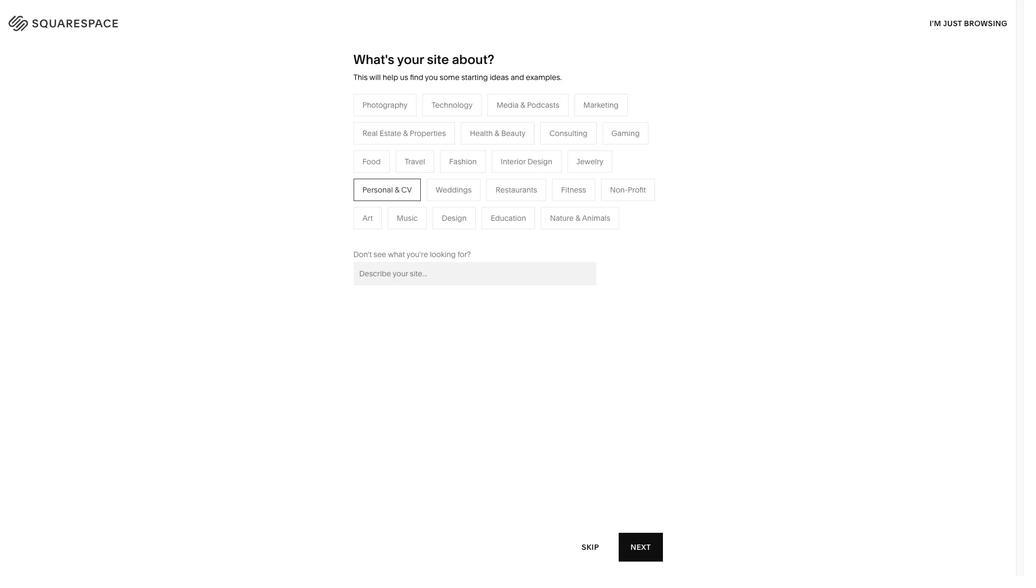 Task type: describe. For each thing, give the bounding box(es) containing it.
skip
[[582, 542, 599, 552]]

health & beauty
[[470, 128, 526, 138]]

media & podcasts link
[[386, 180, 460, 190]]

see
[[374, 250, 386, 259]]

log
[[976, 16, 993, 26]]

community & non-profits link
[[274, 196, 373, 206]]

art
[[363, 213, 373, 223]]

log             in
[[976, 16, 1003, 26]]

examples.
[[526, 73, 562, 82]]

i'm just browsing link
[[930, 9, 1008, 38]]

next
[[631, 542, 651, 552]]

education
[[491, 213, 526, 223]]

site
[[427, 52, 449, 67]]

real estate & properties inside radio
[[363, 128, 446, 138]]

home & decor link
[[499, 148, 561, 158]]

community
[[274, 196, 315, 206]]

food
[[363, 157, 381, 166]]

1 horizontal spatial real
[[386, 228, 402, 238]]

Travel radio
[[396, 150, 435, 173]]

real inside radio
[[363, 128, 378, 138]]

Food radio
[[354, 150, 390, 173]]

travel inside option
[[405, 157, 425, 166]]

Don't see what you're looking for? field
[[354, 262, 596, 285]]

home & decor
[[499, 148, 550, 158]]

& inside media & podcasts option
[[521, 100, 526, 110]]

Consulting radio
[[541, 122, 597, 145]]

interior design
[[501, 157, 553, 166]]

animals inside option
[[582, 213, 611, 223]]

skip button
[[570, 533, 611, 562]]

estate inside radio
[[380, 128, 401, 138]]

us
[[400, 73, 408, 82]]

0 horizontal spatial nature
[[499, 164, 523, 174]]

0 vertical spatial animals
[[531, 164, 559, 174]]

you're
[[407, 250, 428, 259]]

Nature & Animals radio
[[541, 207, 620, 229]]

restaurants link
[[386, 164, 438, 174]]

in
[[995, 16, 1003, 26]]

i'm
[[930, 18, 942, 28]]

Photography radio
[[354, 94, 417, 116]]

don't see what you're looking for?
[[354, 250, 471, 259]]

Weddings radio
[[427, 179, 481, 201]]

cv
[[402, 185, 412, 195]]

Health & Beauty radio
[[461, 122, 535, 145]]

this
[[354, 73, 368, 82]]

community & non-profits
[[274, 196, 363, 206]]

marketing
[[584, 100, 619, 110]]

your
[[397, 52, 424, 67]]

design inside design option
[[442, 213, 467, 223]]

health
[[470, 128, 493, 138]]

music
[[397, 213, 418, 223]]

Restaurants radio
[[487, 179, 546, 201]]

Design radio
[[433, 207, 476, 229]]

nature inside option
[[550, 213, 574, 223]]

0 horizontal spatial media & podcasts
[[386, 180, 449, 190]]

design inside interior design option
[[528, 157, 553, 166]]

1 vertical spatial real estate & properties
[[386, 228, 470, 238]]

squarespace logo link
[[21, 13, 218, 30]]

& inside nature & animals option
[[576, 213, 581, 223]]

media inside option
[[497, 100, 519, 110]]

1 vertical spatial non-
[[323, 196, 341, 206]]

fashion
[[449, 157, 477, 166]]

0 vertical spatial restaurants
[[386, 164, 428, 174]]

1 vertical spatial podcasts
[[417, 180, 449, 190]]

1 vertical spatial weddings
[[386, 212, 422, 222]]

events
[[386, 196, 410, 206]]

gaming
[[612, 128, 640, 138]]

about?
[[452, 52, 495, 67]]

some
[[440, 73, 460, 82]]

fitness link
[[499, 180, 534, 190]]



Task type: locate. For each thing, give the bounding box(es) containing it.
technology
[[432, 100, 473, 110]]

media & podcasts inside option
[[497, 100, 560, 110]]

nature & animals
[[499, 164, 559, 174], [550, 213, 611, 223]]

media up beauty
[[497, 100, 519, 110]]

0 vertical spatial design
[[528, 157, 553, 166]]

podcasts inside option
[[527, 100, 560, 110]]

nature down home
[[499, 164, 523, 174]]

1 horizontal spatial podcasts
[[527, 100, 560, 110]]

animals
[[531, 164, 559, 174], [582, 213, 611, 223]]

fitness down interior
[[499, 180, 524, 190]]

0 vertical spatial podcasts
[[527, 100, 560, 110]]

0 horizontal spatial non-
[[323, 196, 341, 206]]

1 horizontal spatial animals
[[582, 213, 611, 223]]

Technology radio
[[423, 94, 482, 116]]

degraw image
[[365, 365, 652, 576]]

properties up travel option
[[410, 128, 446, 138]]

nature & animals down home & decor link
[[499, 164, 559, 174]]

animals down fitness radio
[[582, 213, 611, 223]]

real down music
[[386, 228, 402, 238]]

real up food radio in the top of the page
[[363, 128, 378, 138]]

travel
[[386, 148, 407, 158], [405, 157, 425, 166]]

0 horizontal spatial restaurants
[[386, 164, 428, 174]]

personal & cv
[[363, 185, 412, 195]]

photography
[[363, 100, 408, 110]]

1 vertical spatial nature
[[550, 213, 574, 223]]

interior
[[501, 157, 526, 166]]

you
[[425, 73, 438, 82]]

nature down fitness radio
[[550, 213, 574, 223]]

0 horizontal spatial fitness
[[499, 180, 524, 190]]

just
[[944, 18, 963, 28]]

podcasts
[[527, 100, 560, 110], [417, 180, 449, 190]]

weddings
[[436, 185, 472, 195], [386, 212, 422, 222]]

1 horizontal spatial media & podcasts
[[497, 100, 560, 110]]

design
[[528, 157, 553, 166], [442, 213, 467, 223]]

for?
[[458, 250, 471, 259]]

real estate & properties up you're
[[386, 228, 470, 238]]

Real Estate & Properties radio
[[354, 122, 455, 145]]

0 vertical spatial properties
[[410, 128, 446, 138]]

Media & Podcasts radio
[[488, 94, 569, 116]]

0 vertical spatial media
[[497, 100, 519, 110]]

profit
[[628, 185, 646, 195]]

non-profit
[[610, 185, 646, 195]]

restaurants inside radio
[[496, 185, 537, 195]]

Interior Design radio
[[492, 150, 562, 173]]

1 vertical spatial media
[[386, 180, 408, 190]]

ideas
[[490, 73, 509, 82]]

0 horizontal spatial design
[[442, 213, 467, 223]]

Gaming radio
[[603, 122, 649, 145]]

1 horizontal spatial nature
[[550, 213, 574, 223]]

0 vertical spatial media & podcasts
[[497, 100, 560, 110]]

0 vertical spatial real
[[363, 128, 378, 138]]

0 horizontal spatial podcasts
[[417, 180, 449, 190]]

what
[[388, 250, 405, 259]]

0 horizontal spatial estate
[[380, 128, 401, 138]]

Marketing radio
[[575, 94, 628, 116]]

find
[[410, 73, 424, 82]]

nature
[[499, 164, 523, 174], [550, 213, 574, 223]]

consulting
[[550, 128, 588, 138]]

Non-Profit radio
[[601, 179, 655, 201]]

1 vertical spatial media & podcasts
[[386, 180, 449, 190]]

1 vertical spatial restaurants
[[496, 185, 537, 195]]

weddings up design option
[[436, 185, 472, 195]]

restaurants down nature & animals link
[[496, 185, 537, 195]]

1 horizontal spatial fitness
[[561, 185, 586, 195]]

0 horizontal spatial real
[[363, 128, 378, 138]]

restaurants
[[386, 164, 428, 174], [496, 185, 537, 195]]

profits
[[341, 196, 363, 206]]

events link
[[386, 196, 420, 206]]

0 vertical spatial weddings
[[436, 185, 472, 195]]

properties up looking
[[434, 228, 470, 238]]

i'm just browsing
[[930, 18, 1008, 28]]

real estate & properties link
[[386, 228, 480, 238]]

estate
[[380, 128, 401, 138], [403, 228, 425, 238]]

&
[[521, 100, 526, 110], [403, 128, 408, 138], [495, 128, 500, 138], [522, 148, 527, 158], [524, 164, 529, 174], [410, 180, 415, 190], [395, 185, 400, 195], [316, 196, 321, 206], [576, 213, 581, 223], [427, 228, 432, 238]]

1 vertical spatial design
[[442, 213, 467, 223]]

podcasts down the "restaurants" link
[[417, 180, 449, 190]]

1 horizontal spatial media
[[497, 100, 519, 110]]

& inside health & beauty option
[[495, 128, 500, 138]]

don't
[[354, 250, 372, 259]]

1 horizontal spatial non-
[[610, 185, 628, 195]]

weddings down "events" link
[[386, 212, 422, 222]]

0 horizontal spatial media
[[386, 180, 408, 190]]

0 horizontal spatial animals
[[531, 164, 559, 174]]

will
[[370, 73, 381, 82]]

real estate & properties
[[363, 128, 446, 138], [386, 228, 470, 238]]

1 vertical spatial animals
[[582, 213, 611, 223]]

media up events
[[386, 180, 408, 190]]

1 horizontal spatial restaurants
[[496, 185, 537, 195]]

decor
[[529, 148, 550, 158]]

& inside real estate & properties radio
[[403, 128, 408, 138]]

0 vertical spatial nature & animals
[[499, 164, 559, 174]]

0 vertical spatial estate
[[380, 128, 401, 138]]

Personal & CV radio
[[354, 179, 421, 201]]

Jewelry radio
[[568, 150, 613, 173]]

nature & animals down fitness radio
[[550, 213, 611, 223]]

fitness inside radio
[[561, 185, 586, 195]]

restaurants down travel link at the top left
[[386, 164, 428, 174]]

0 horizontal spatial weddings
[[386, 212, 422, 222]]

looking
[[430, 250, 456, 259]]

Fashion radio
[[440, 150, 486, 173]]

animals down decor
[[531, 164, 559, 174]]

non-
[[610, 185, 628, 195], [323, 196, 341, 206]]

non- down jewelry radio
[[610, 185, 628, 195]]

& inside personal & cv option
[[395, 185, 400, 195]]

browsing
[[965, 18, 1008, 28]]

Education radio
[[482, 207, 535, 229]]

1 horizontal spatial weddings
[[436, 185, 472, 195]]

real
[[363, 128, 378, 138], [386, 228, 402, 238]]

0 vertical spatial real estate & properties
[[363, 128, 446, 138]]

1 vertical spatial estate
[[403, 228, 425, 238]]

nature & animals link
[[499, 164, 570, 174]]

home
[[499, 148, 520, 158]]

properties
[[410, 128, 446, 138], [434, 228, 470, 238]]

1 horizontal spatial design
[[528, 157, 553, 166]]

travel up the media & podcasts link
[[405, 157, 425, 166]]

properties inside radio
[[410, 128, 446, 138]]

estate up travel link at the top left
[[380, 128, 401, 138]]

weddings inside weddings radio
[[436, 185, 472, 195]]

estate down music
[[403, 228, 425, 238]]

media & podcasts down and
[[497, 100, 560, 110]]

starting
[[462, 73, 488, 82]]

what's your site about? this will help us find you some starting ideas and examples.
[[354, 52, 562, 82]]

media & podcasts
[[497, 100, 560, 110], [386, 180, 449, 190]]

non- inside option
[[610, 185, 628, 195]]

1 vertical spatial nature & animals
[[550, 213, 611, 223]]

podcasts down examples.
[[527, 100, 560, 110]]

Art radio
[[354, 207, 382, 229]]

non- right community
[[323, 196, 341, 206]]

travel link
[[386, 148, 418, 158]]

1 horizontal spatial estate
[[403, 228, 425, 238]]

jewelry
[[577, 157, 604, 166]]

0 vertical spatial nature
[[499, 164, 523, 174]]

degraw element
[[365, 365, 652, 576]]

what's
[[354, 52, 395, 67]]

travel down real estate & properties radio
[[386, 148, 407, 158]]

real estate & properties up travel link at the top left
[[363, 128, 446, 138]]

Fitness radio
[[552, 179, 595, 201]]

media & podcasts down the "restaurants" link
[[386, 180, 449, 190]]

personal
[[363, 185, 393, 195]]

beauty
[[501, 128, 526, 138]]

log             in link
[[976, 16, 1003, 26]]

fitness
[[499, 180, 524, 190], [561, 185, 586, 195]]

and
[[511, 73, 524, 82]]

fitness up nature & animals option
[[561, 185, 586, 195]]

squarespace logo image
[[21, 13, 140, 30]]

1 vertical spatial properties
[[434, 228, 470, 238]]

weddings link
[[386, 212, 433, 222]]

1 vertical spatial real
[[386, 228, 402, 238]]

help
[[383, 73, 398, 82]]

next button
[[619, 533, 663, 562]]

media
[[497, 100, 519, 110], [386, 180, 408, 190]]

Music radio
[[388, 207, 427, 229]]

nature & animals inside nature & animals option
[[550, 213, 611, 223]]

0 vertical spatial non-
[[610, 185, 628, 195]]



Task type: vqa. For each thing, say whether or not it's contained in the screenshot.
Promote an event or project
no



